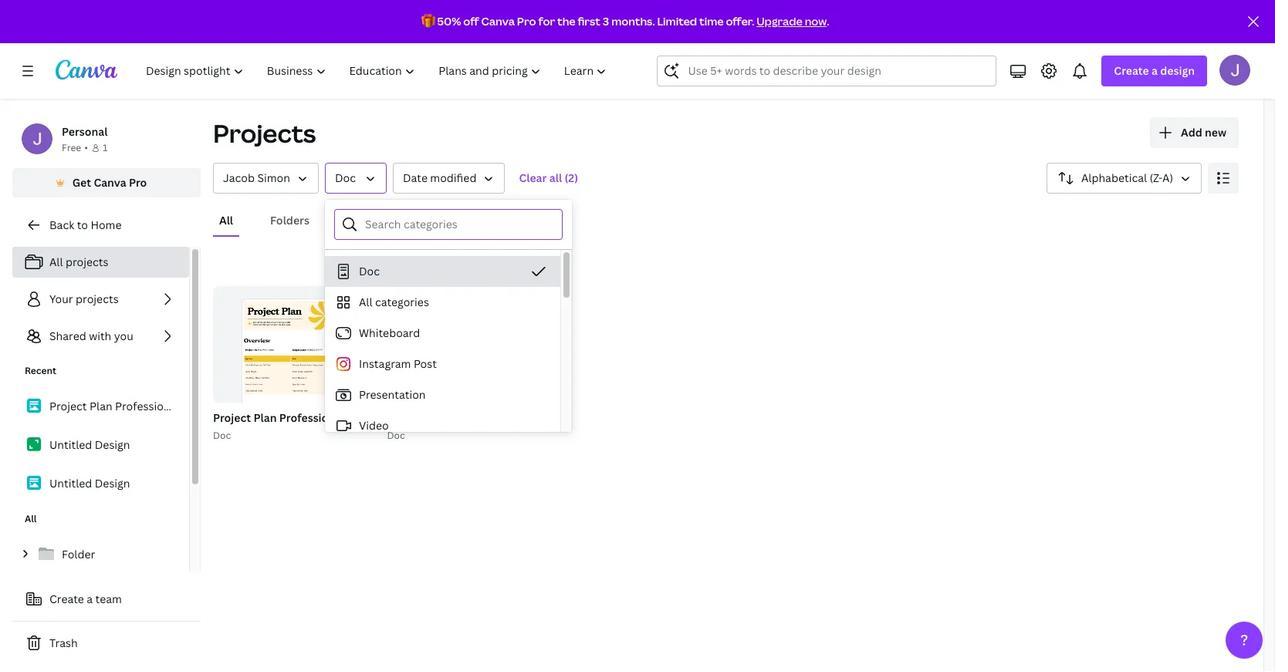 Task type: describe. For each thing, give the bounding box(es) containing it.
create a design
[[1114, 63, 1195, 78]]

list containing untitled design
[[12, 391, 189, 500]]

home
[[91, 218, 122, 232]]

design
[[1161, 63, 1195, 78]]

list containing all projects
[[12, 247, 189, 352]]

folders
[[270, 213, 310, 228]]

modified
[[430, 171, 477, 185]]

.
[[827, 14, 830, 29]]

a for design
[[1152, 63, 1158, 78]]

folders button
[[264, 206, 316, 235]]

you
[[114, 329, 133, 344]]

all projects link
[[12, 247, 189, 278]]

for
[[538, 14, 555, 29]]

all categories option
[[325, 287, 561, 318]]

offer.
[[726, 14, 755, 29]]

instagram post
[[359, 357, 437, 371]]

1 untitled design link from the top
[[12, 429, 189, 462]]

yellow
[[383, 411, 417, 426]]

whiteboard button
[[325, 318, 561, 349]]

date
[[403, 171, 428, 185]]

trash
[[49, 636, 78, 651]]

get canva pro
[[72, 175, 147, 190]]

untitled design for first the untitled design link from the top
[[49, 438, 130, 452]]

Search categories search field
[[365, 210, 553, 239]]

get canva pro button
[[12, 168, 201, 198]]

project
[[213, 411, 251, 426]]

black
[[420, 411, 449, 426]]

doc inside "button"
[[335, 171, 356, 185]]

categories
[[375, 295, 429, 310]]

Date modified button
[[393, 163, 505, 194]]

upgrade now button
[[757, 14, 827, 29]]

images
[[425, 213, 462, 228]]

whiteboard option
[[325, 318, 561, 349]]

2 untitled design link from the top
[[12, 468, 189, 500]]

with
[[89, 329, 111, 344]]

1 horizontal spatial pro
[[517, 14, 536, 29]]

your projects link
[[12, 284, 189, 315]]

back
[[49, 218, 74, 232]]

friendly
[[451, 411, 494, 426]]

folder
[[62, 547, 95, 562]]

Category button
[[325, 163, 387, 194]]

presentation
[[359, 388, 426, 402]]

projects for all projects
[[66, 255, 108, 269]]

clear
[[519, 171, 547, 185]]

instagram post option
[[325, 349, 561, 380]]

untitled design button
[[387, 409, 469, 429]]

shared
[[49, 329, 86, 344]]

team
[[95, 592, 122, 607]]

your
[[49, 292, 73, 307]]

untitled for first the untitled design link from the top
[[49, 438, 92, 452]]

untitled for 1st the untitled design link from the bottom
[[49, 476, 92, 491]]

back to home link
[[12, 210, 201, 241]]

all for all "button"
[[219, 213, 233, 228]]

shared with you link
[[12, 321, 189, 352]]

the
[[557, 14, 576, 29]]

add
[[1181, 125, 1203, 140]]

pro inside button
[[129, 175, 147, 190]]

all
[[550, 171, 562, 185]]

all projects
[[49, 255, 108, 269]]

Sort by button
[[1047, 163, 1202, 194]]

post
[[414, 357, 437, 371]]

months.
[[612, 14, 655, 29]]

shared with you
[[49, 329, 133, 344]]

create for create a design
[[1114, 63, 1149, 78]]

in
[[371, 411, 381, 426]]

all for all projects
[[49, 255, 63, 269]]

upgrade
[[757, 14, 803, 29]]

1 horizontal spatial canva
[[481, 14, 515, 29]]

free
[[62, 141, 81, 154]]

presentation button
[[325, 380, 561, 411]]

design for 1st the untitled design link from the bottom
[[95, 476, 130, 491]]

list box containing doc
[[325, 256, 561, 672]]

now
[[805, 14, 827, 29]]

images button
[[419, 206, 468, 235]]

untitled design for 1st the untitled design link from the bottom
[[49, 476, 130, 491]]

free •
[[62, 141, 88, 154]]

all categories
[[359, 295, 429, 310]]

get
[[72, 175, 91, 190]]

🎁 50% off canva pro for the first 3 months. limited time offer. upgrade now .
[[421, 14, 830, 29]]

folder link
[[12, 539, 189, 571]]

doc inside untitled design doc
[[387, 429, 405, 443]]

add new
[[1181, 125, 1227, 140]]



Task type: vqa. For each thing, say whether or not it's contained in the screenshot.
Alphabetical (Z-A)
yes



Task type: locate. For each thing, give the bounding box(es) containing it.
list box
[[325, 256, 561, 672]]

0 vertical spatial untitled design link
[[12, 429, 189, 462]]

designs button
[[341, 206, 394, 235]]

1 untitled design from the top
[[49, 438, 130, 452]]

untitled
[[387, 411, 431, 426], [49, 438, 92, 452], [49, 476, 92, 491]]

a for team
[[87, 592, 93, 607]]

untitled design
[[49, 438, 130, 452], [49, 476, 130, 491]]

instagram
[[359, 357, 411, 371]]

create for create a team
[[49, 592, 84, 607]]

instagram post button
[[325, 349, 561, 380]]

1 vertical spatial untitled
[[49, 438, 92, 452]]

clear all (2)
[[519, 171, 578, 185]]

0 horizontal spatial canva
[[94, 175, 126, 190]]

doc up designs
[[335, 171, 356, 185]]

create inside dropdown button
[[1114, 63, 1149, 78]]

1 vertical spatial design
[[95, 438, 130, 452]]

projects for your projects
[[76, 292, 119, 307]]

canva right get
[[94, 175, 126, 190]]

first
[[578, 14, 601, 29]]

a left design
[[1152, 63, 1158, 78]]

style
[[553, 411, 580, 426]]

create left design
[[1114, 63, 1149, 78]]

0 vertical spatial list
[[12, 247, 189, 352]]

recent
[[25, 364, 56, 378]]

canva
[[481, 14, 515, 29], [94, 175, 126, 190]]

0 vertical spatial design
[[433, 411, 469, 426]]

design for first the untitled design link from the top
[[95, 438, 130, 452]]

🎁
[[421, 14, 435, 29]]

canva right off
[[481, 14, 515, 29]]

list
[[12, 247, 189, 352], [12, 391, 189, 500]]

pro up 'back to home' link
[[129, 175, 147, 190]]

0 vertical spatial projects
[[66, 255, 108, 269]]

video
[[359, 418, 389, 433]]

doc option
[[325, 256, 561, 287]]

pro left for
[[517, 14, 536, 29]]

a left the team
[[87, 592, 93, 607]]

create left the team
[[49, 592, 84, 607]]

all button
[[213, 206, 239, 235]]

0 horizontal spatial create
[[49, 592, 84, 607]]

1 vertical spatial projects
[[76, 292, 119, 307]]

to
[[77, 218, 88, 232]]

alphabetical (z-a)
[[1082, 171, 1174, 185]]

alphabetical
[[1082, 171, 1147, 185]]

doc left in
[[347, 411, 368, 426]]

2 vertical spatial design
[[95, 476, 130, 491]]

1 vertical spatial untitled design
[[49, 476, 130, 491]]

1 vertical spatial canva
[[94, 175, 126, 190]]

1
[[103, 141, 108, 154]]

0 vertical spatial canva
[[481, 14, 515, 29]]

all
[[219, 213, 233, 228], [49, 255, 63, 269], [359, 295, 373, 310], [25, 513, 37, 526]]

Owner button
[[213, 163, 319, 194]]

project plan professional doc in yellow black friendly corporate style doc
[[213, 411, 580, 443]]

trash link
[[12, 628, 201, 659]]

presentation option
[[325, 380, 561, 411]]

2 list from the top
[[12, 391, 189, 500]]

jacob simon
[[223, 171, 290, 185]]

doc down project plan professional doc in yellow black friendly corporate style button
[[387, 429, 405, 443]]

0 vertical spatial untitled
[[387, 411, 431, 426]]

3
[[603, 14, 609, 29]]

1 list from the top
[[12, 247, 189, 352]]

your projects
[[49, 292, 119, 307]]

limited
[[657, 14, 697, 29]]

all categories button
[[325, 287, 561, 318]]

projects
[[213, 117, 316, 150]]

personal
[[62, 124, 108, 139]]

doc inside button
[[359, 264, 380, 279]]

simon
[[257, 171, 290, 185]]

projects right your in the left top of the page
[[76, 292, 119, 307]]

2 untitled design from the top
[[49, 476, 130, 491]]

jacob simon image
[[1220, 55, 1251, 86]]

off
[[463, 14, 479, 29]]

design inside untitled design doc
[[433, 411, 469, 426]]

a inside 'create a design' dropdown button
[[1152, 63, 1158, 78]]

canva inside button
[[94, 175, 126, 190]]

50%
[[437, 14, 461, 29]]

•
[[84, 141, 88, 154]]

1 vertical spatial pro
[[129, 175, 147, 190]]

doc
[[335, 171, 356, 185], [359, 264, 380, 279], [347, 411, 368, 426], [213, 429, 231, 443], [387, 429, 405, 443]]

create a design button
[[1102, 56, 1208, 86]]

0 horizontal spatial a
[[87, 592, 93, 607]]

0 vertical spatial pro
[[517, 14, 536, 29]]

0 vertical spatial untitled design
[[49, 438, 130, 452]]

create a team
[[49, 592, 122, 607]]

professional
[[279, 411, 345, 426]]

create
[[1114, 63, 1149, 78], [49, 592, 84, 607]]

corporate
[[497, 411, 551, 426]]

doc up the all categories
[[359, 264, 380, 279]]

(2)
[[565, 171, 578, 185]]

untitled design doc
[[387, 411, 469, 443]]

project plan professional doc in yellow black friendly corporate style button
[[213, 409, 580, 429]]

create a team button
[[12, 584, 201, 615]]

projects
[[66, 255, 108, 269], [76, 292, 119, 307]]

plan
[[254, 411, 277, 426]]

untitled inside untitled design doc
[[387, 411, 431, 426]]

clear all (2) link
[[511, 163, 586, 194]]

1 vertical spatial a
[[87, 592, 93, 607]]

None search field
[[657, 56, 997, 86]]

design
[[433, 411, 469, 426], [95, 438, 130, 452], [95, 476, 130, 491]]

add new button
[[1150, 117, 1239, 148]]

1 vertical spatial create
[[49, 592, 84, 607]]

Search search field
[[688, 56, 966, 86]]

back to home
[[49, 218, 122, 232]]

0 vertical spatial create
[[1114, 63, 1149, 78]]

2 vertical spatial untitled
[[49, 476, 92, 491]]

doc button
[[325, 256, 561, 287]]

new
[[1205, 125, 1227, 140]]

designs
[[347, 213, 388, 228]]

jacob
[[223, 171, 255, 185]]

projects down back to home
[[66, 255, 108, 269]]

all inside "button"
[[219, 213, 233, 228]]

top level navigation element
[[136, 56, 620, 86]]

date modified
[[403, 171, 477, 185]]

a)
[[1163, 171, 1174, 185]]

0 horizontal spatial pro
[[129, 175, 147, 190]]

video option
[[325, 411, 561, 442]]

doc down project
[[213, 429, 231, 443]]

1 vertical spatial untitled design link
[[12, 468, 189, 500]]

a inside the create a team button
[[87, 592, 93, 607]]

video button
[[325, 411, 561, 442]]

all inside button
[[359, 295, 373, 310]]

create inside button
[[49, 592, 84, 607]]

1 horizontal spatial a
[[1152, 63, 1158, 78]]

1 horizontal spatial create
[[1114, 63, 1149, 78]]

all for all categories
[[359, 295, 373, 310]]

(z-
[[1150, 171, 1163, 185]]

1 vertical spatial list
[[12, 391, 189, 500]]

time
[[700, 14, 724, 29]]

0 vertical spatial a
[[1152, 63, 1158, 78]]



